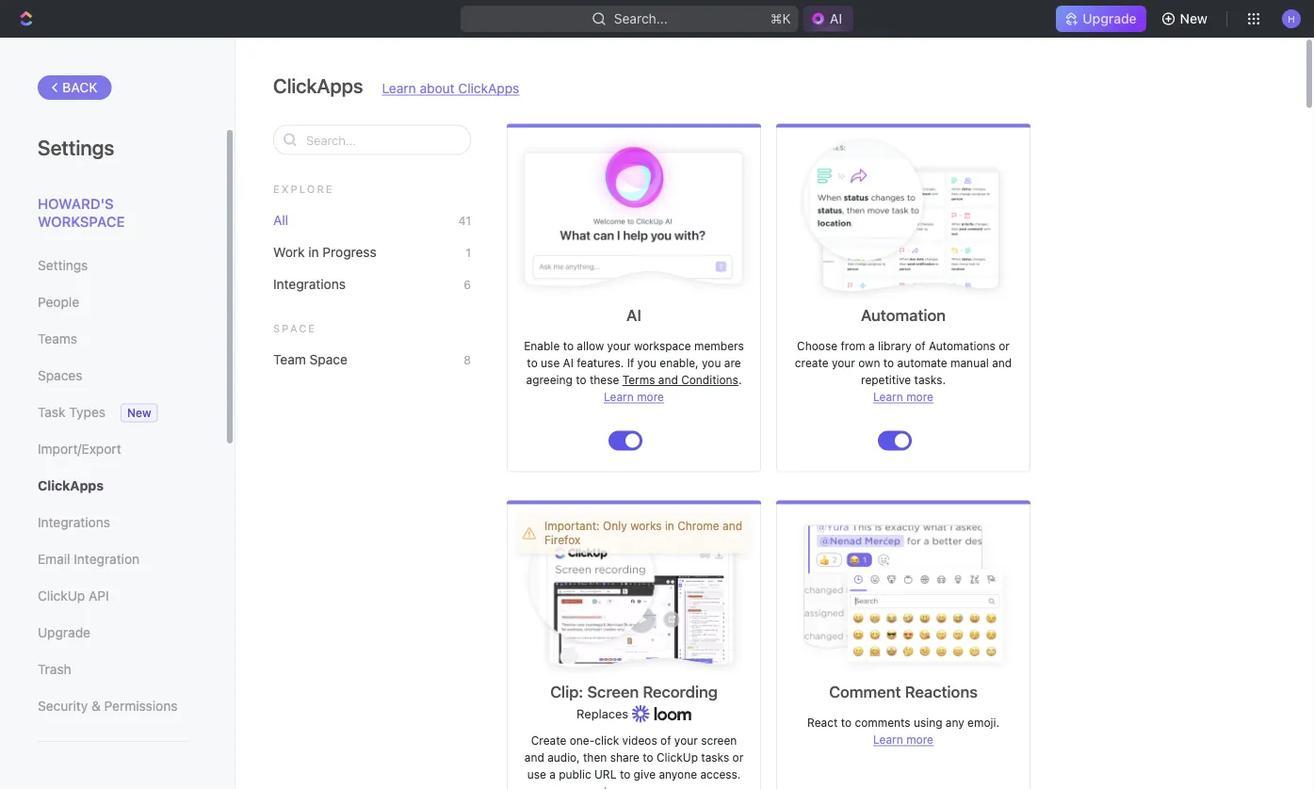 Task type: describe. For each thing, give the bounding box(es) containing it.
2 horizontal spatial clickapps
[[458, 80, 520, 96]]

comment
[[829, 683, 901, 702]]

members
[[695, 340, 744, 353]]

clickup inside settings element
[[38, 588, 85, 604]]

one-
[[570, 735, 595, 748]]

your inside the enable to allow your workspace members to use ai features. if you enable, you are agreeing to these
[[607, 340, 631, 353]]

1 horizontal spatial integrations
[[273, 276, 346, 292]]

tasks
[[701, 752, 730, 765]]

manual
[[951, 357, 989, 370]]

of for your
[[661, 735, 671, 748]]

a inside choose from a library of automations or create your own to automate manual and repetitive tasks. learn more
[[869, 340, 875, 353]]

1 horizontal spatial upgrade
[[1083, 11, 1137, 26]]

emoji.
[[968, 717, 1000, 730]]

videos
[[623, 735, 657, 748]]

to up give
[[643, 752, 654, 765]]

teams
[[38, 331, 77, 347]]

workspace
[[634, 340, 691, 353]]

audio,
[[548, 752, 580, 765]]

integrations link
[[38, 507, 188, 539]]

0 vertical spatial in
[[308, 244, 319, 260]]

.
[[739, 374, 742, 387]]

&
[[91, 699, 101, 714]]

clickup api
[[38, 588, 109, 604]]

1 settings from the top
[[38, 135, 114, 159]]

these
[[590, 374, 619, 387]]

to left allow
[[563, 340, 574, 353]]

works
[[631, 520, 662, 533]]

integrations inside integrations link
[[38, 515, 110, 531]]

spaces link
[[38, 360, 188, 392]]

trash link
[[38, 654, 188, 686]]

h button
[[1277, 4, 1307, 34]]

permissions
[[104, 699, 178, 714]]

trash
[[38, 662, 71, 678]]

work in progress
[[273, 244, 377, 260]]

reactions
[[905, 683, 978, 702]]

learn more link for automation
[[874, 391, 934, 404]]

learn more link for ai
[[604, 391, 664, 404]]

react
[[808, 717, 838, 730]]

clickapps link
[[38, 470, 188, 502]]

choose
[[797, 340, 838, 353]]

ai inside button
[[830, 11, 842, 26]]

public
[[559, 768, 591, 782]]

security
[[38, 699, 88, 714]]

learn down these
[[604, 391, 634, 404]]

1 vertical spatial space
[[310, 351, 348, 367]]

comment reactions
[[829, 683, 978, 702]]

about
[[420, 80, 455, 96]]

from
[[841, 340, 866, 353]]

enable to allow your workspace members to use ai features. if you enable, you are agreeing to these
[[524, 340, 744, 387]]

important: only works in chrome and firefox
[[545, 520, 743, 546]]

clickup api link
[[38, 580, 188, 613]]

0 vertical spatial upgrade link
[[1057, 6, 1146, 32]]

use inside the enable to allow your workspace members to use ai features. if you enable, you are agreeing to these
[[541, 357, 560, 370]]

search...
[[614, 11, 668, 26]]

learn left about at the left
[[382, 80, 416, 96]]

any
[[946, 717, 965, 730]]

more inside choose from a library of automations or create your own to automate manual and repetitive tasks. learn more
[[907, 391, 934, 404]]

0 vertical spatial space
[[273, 323, 317, 335]]

types
[[69, 405, 106, 420]]

use inside create one-click videos of your screen and audio, then share to clickup tasks or use a public url to give anyone access.
[[527, 768, 546, 782]]

choose from a library of automations or create your own to automate manual and repetitive tasks. learn more
[[795, 340, 1012, 404]]

email integration link
[[38, 544, 188, 576]]

h
[[1288, 13, 1295, 24]]

replaces
[[577, 707, 632, 721]]

library
[[878, 340, 912, 353]]

your inside choose from a library of automations or create your own to automate manual and repetitive tasks. learn more
[[832, 357, 856, 370]]

0 horizontal spatial upgrade link
[[38, 617, 188, 649]]

if
[[627, 357, 634, 370]]

new inside button
[[1180, 11, 1208, 26]]

work
[[273, 244, 305, 260]]

important:
[[545, 520, 600, 533]]

email
[[38, 552, 70, 567]]

upgrade inside settings element
[[38, 625, 90, 641]]

settings link
[[38, 250, 188, 282]]

screen
[[701, 735, 737, 748]]

import/export link
[[38, 433, 188, 466]]

chrome
[[678, 520, 720, 533]]

clip: screen recording
[[550, 683, 718, 702]]

or inside choose from a library of automations or create your own to automate manual and repetitive tasks. learn more
[[999, 340, 1010, 353]]

more down terms
[[637, 391, 664, 404]]

automations
[[929, 340, 996, 353]]

terms and conditions link
[[623, 374, 739, 387]]

share
[[610, 752, 640, 765]]

team
[[273, 351, 306, 367]]

import/export
[[38, 441, 121, 457]]

give
[[634, 768, 656, 782]]

1 horizontal spatial clickapps
[[273, 74, 363, 97]]

learn more
[[604, 391, 664, 404]]

more inside react to comments using any emoji. learn more
[[907, 734, 934, 747]]

access.
[[701, 768, 741, 782]]

to inside choose from a library of automations or create your own to automate manual and repetitive tasks. learn more
[[884, 357, 894, 370]]

learn inside choose from a library of automations or create your own to automate manual and repetitive tasks. learn more
[[874, 391, 903, 404]]

then
[[583, 752, 607, 765]]

firefox
[[545, 533, 581, 546]]

email integration
[[38, 552, 140, 567]]

spaces
[[38, 368, 82, 384]]



Task type: locate. For each thing, give the bounding box(es) containing it.
own
[[859, 357, 881, 370]]

allow
[[577, 340, 604, 353]]

tasks.
[[915, 374, 946, 387]]

1 vertical spatial upgrade
[[38, 625, 90, 641]]

learn about clickapps link
[[382, 80, 520, 96]]

workspace
[[38, 213, 125, 230]]

0 vertical spatial settings
[[38, 135, 114, 159]]

8
[[464, 354, 471, 367]]

1 vertical spatial a
[[550, 768, 556, 782]]

click
[[595, 735, 619, 748]]

clickapps
[[273, 74, 363, 97], [458, 80, 520, 96], [38, 478, 104, 494]]

teams link
[[38, 323, 188, 355]]

1 horizontal spatial in
[[665, 520, 675, 533]]

upgrade down clickup api on the left
[[38, 625, 90, 641]]

clickapps right about at the left
[[458, 80, 520, 96]]

0 horizontal spatial in
[[308, 244, 319, 260]]

to right react
[[841, 717, 852, 730]]

0 horizontal spatial or
[[733, 752, 744, 765]]

0 horizontal spatial clickapps
[[38, 478, 104, 494]]

url
[[595, 768, 617, 782]]

a down audio,
[[550, 768, 556, 782]]

learn more link down comments at right bottom
[[874, 734, 934, 747]]

your left screen
[[675, 735, 698, 748]]

2 settings from the top
[[38, 258, 88, 273]]

of
[[915, 340, 926, 353], [661, 735, 671, 748]]

1 horizontal spatial you
[[702, 357, 721, 370]]

in right work
[[308, 244, 319, 260]]

howard's
[[38, 195, 114, 212]]

using
[[914, 717, 943, 730]]

howard's workspace
[[38, 195, 125, 230]]

and down create
[[525, 752, 544, 765]]

task types
[[38, 405, 106, 420]]

1 horizontal spatial ai
[[627, 306, 642, 325]]

you up conditions at the right top of the page
[[702, 357, 721, 370]]

or right tasks
[[733, 752, 744, 765]]

of for automations
[[915, 340, 926, 353]]

a
[[869, 340, 875, 353], [550, 768, 556, 782]]

your
[[607, 340, 631, 353], [832, 357, 856, 370], [675, 735, 698, 748]]

0 vertical spatial clickup
[[38, 588, 85, 604]]

clickup inside create one-click videos of your screen and audio, then share to clickup tasks or use a public url to give anyone access.
[[657, 752, 698, 765]]

react to comments using any emoji. learn more
[[808, 717, 1000, 747]]

ai right ⌘k
[[830, 11, 842, 26]]

learn down comments at right bottom
[[874, 734, 903, 747]]

api
[[89, 588, 109, 604]]

of inside choose from a library of automations or create your own to automate manual and repetitive tasks. learn more
[[915, 340, 926, 353]]

upgrade link left new button
[[1057, 6, 1146, 32]]

explore
[[273, 183, 334, 196]]

agreeing
[[526, 374, 573, 387]]

terms
[[623, 374, 655, 387]]

of inside create one-click videos of your screen and audio, then share to clickup tasks or use a public url to give anyone access.
[[661, 735, 671, 748]]

upgrade link
[[1057, 6, 1146, 32], [38, 617, 188, 649]]

1 horizontal spatial upgrade link
[[1057, 6, 1146, 32]]

clickapps down import/export
[[38, 478, 104, 494]]

1 horizontal spatial of
[[915, 340, 926, 353]]

new inside settings element
[[127, 407, 151, 420]]

more
[[637, 391, 664, 404], [907, 391, 934, 404], [907, 734, 934, 747]]

upgrade link up trash link
[[38, 617, 188, 649]]

team space
[[273, 351, 348, 367]]

in right works
[[665, 520, 675, 533]]

clickup up anyone
[[657, 752, 698, 765]]

0 vertical spatial or
[[999, 340, 1010, 353]]

conditions
[[681, 374, 739, 387]]

0 horizontal spatial upgrade
[[38, 625, 90, 641]]

6
[[464, 278, 471, 292]]

or right the automations
[[999, 340, 1010, 353]]

1 you from the left
[[638, 357, 657, 370]]

⌘k
[[771, 11, 791, 26]]

0 vertical spatial integrations
[[273, 276, 346, 292]]

0 horizontal spatial your
[[607, 340, 631, 353]]

people link
[[38, 286, 188, 319]]

0 vertical spatial your
[[607, 340, 631, 353]]

clip:
[[550, 683, 584, 702]]

or inside create one-click videos of your screen and audio, then share to clickup tasks or use a public url to give anyone access.
[[733, 752, 744, 765]]

and
[[992, 357, 1012, 370], [659, 374, 678, 387], [723, 520, 743, 533], [525, 752, 544, 765]]

settings inside settings link
[[38, 258, 88, 273]]

learn more link
[[604, 391, 664, 404], [874, 391, 934, 404], [874, 734, 934, 747]]

integrations
[[273, 276, 346, 292], [38, 515, 110, 531]]

settings element
[[0, 38, 236, 790]]

you right if
[[638, 357, 657, 370]]

your up if
[[607, 340, 631, 353]]

space
[[273, 323, 317, 335], [310, 351, 348, 367]]

0 vertical spatial new
[[1180, 11, 1208, 26]]

learn more link down repetitive
[[874, 391, 934, 404]]

0 horizontal spatial a
[[550, 768, 556, 782]]

41
[[459, 214, 471, 228]]

are
[[724, 357, 741, 370]]

in
[[308, 244, 319, 260], [665, 520, 675, 533]]

in inside the important: only works in chrome and firefox
[[665, 520, 675, 533]]

a up own
[[869, 340, 875, 353]]

1 vertical spatial in
[[665, 520, 675, 533]]

ai up agreeing
[[563, 357, 574, 370]]

2 vertical spatial ai
[[563, 357, 574, 370]]

2 horizontal spatial ai
[[830, 11, 842, 26]]

ai up workspace
[[627, 306, 642, 325]]

a inside create one-click videos of your screen and audio, then share to clickup tasks or use a public url to give anyone access.
[[550, 768, 556, 782]]

and right chrome
[[723, 520, 743, 533]]

features.
[[577, 357, 624, 370]]

recording
[[643, 683, 718, 702]]

new button
[[1154, 4, 1219, 34]]

use down create
[[527, 768, 546, 782]]

settings up howard's
[[38, 135, 114, 159]]

0 vertical spatial a
[[869, 340, 875, 353]]

integrations down work in progress
[[273, 276, 346, 292]]

your inside create one-click videos of your screen and audio, then share to clickup tasks or use a public url to give anyone access.
[[675, 735, 698, 748]]

to down share at the left bottom
[[620, 768, 631, 782]]

2 horizontal spatial your
[[832, 357, 856, 370]]

of right videos
[[661, 735, 671, 748]]

more down using
[[907, 734, 934, 747]]

to down enable
[[527, 357, 538, 370]]

only
[[603, 520, 627, 533]]

1 horizontal spatial new
[[1180, 11, 1208, 26]]

space right team
[[310, 351, 348, 367]]

1 vertical spatial ai
[[627, 306, 642, 325]]

learn
[[382, 80, 416, 96], [604, 391, 634, 404], [874, 391, 903, 404], [874, 734, 903, 747]]

space up team
[[273, 323, 317, 335]]

enable,
[[660, 357, 699, 370]]

progress
[[323, 244, 377, 260]]

1 horizontal spatial or
[[999, 340, 1010, 353]]

use
[[541, 357, 560, 370], [527, 768, 546, 782]]

learn inside react to comments using any emoji. learn more
[[874, 734, 903, 747]]

0 horizontal spatial ai
[[563, 357, 574, 370]]

ai button
[[803, 6, 854, 32]]

back link
[[38, 75, 112, 100]]

comments
[[855, 717, 911, 730]]

1 vertical spatial new
[[127, 407, 151, 420]]

enable
[[524, 340, 560, 353]]

0 horizontal spatial clickup
[[38, 588, 85, 604]]

1 horizontal spatial your
[[675, 735, 698, 748]]

your down from
[[832, 357, 856, 370]]

1 vertical spatial use
[[527, 768, 546, 782]]

and right manual
[[992, 357, 1012, 370]]

upgrade left new button
[[1083, 11, 1137, 26]]

1 vertical spatial settings
[[38, 258, 88, 273]]

repetitive
[[861, 374, 911, 387]]

anyone
[[659, 768, 697, 782]]

you
[[638, 357, 657, 370], [702, 357, 721, 370]]

screen
[[587, 683, 639, 702]]

and inside the important: only works in chrome and firefox
[[723, 520, 743, 533]]

to inside react to comments using any emoji. learn more
[[841, 717, 852, 730]]

1 horizontal spatial a
[[869, 340, 875, 353]]

0 vertical spatial ai
[[830, 11, 842, 26]]

learn down repetitive
[[874, 391, 903, 404]]

or
[[999, 340, 1010, 353], [733, 752, 744, 765]]

1 vertical spatial clickup
[[657, 752, 698, 765]]

0 horizontal spatial new
[[127, 407, 151, 420]]

back
[[62, 80, 98, 95]]

integration
[[74, 552, 140, 567]]

0 horizontal spatial integrations
[[38, 515, 110, 531]]

automate
[[898, 357, 948, 370]]

1 vertical spatial upgrade link
[[38, 617, 188, 649]]

1
[[466, 246, 471, 260]]

settings up people
[[38, 258, 88, 273]]

to up repetitive
[[884, 357, 894, 370]]

use up agreeing
[[541, 357, 560, 370]]

security & permissions link
[[38, 691, 188, 723]]

more down 'tasks.'
[[907, 391, 934, 404]]

of up automate at the top right
[[915, 340, 926, 353]]

0 vertical spatial of
[[915, 340, 926, 353]]

1 vertical spatial integrations
[[38, 515, 110, 531]]

Search... text field
[[306, 126, 461, 154]]

and inside choose from a library of automations or create your own to automate manual and repetitive tasks. learn more
[[992, 357, 1012, 370]]

to left these
[[576, 374, 587, 387]]

clickapps up search... text box
[[273, 74, 363, 97]]

learn more link for comment reactions
[[874, 734, 934, 747]]

people
[[38, 294, 79, 310]]

and down "enable," in the top right of the page
[[659, 374, 678, 387]]

0 vertical spatial upgrade
[[1083, 11, 1137, 26]]

new
[[1180, 11, 1208, 26], [127, 407, 151, 420]]

ai inside the enable to allow your workspace members to use ai features. if you enable, you are agreeing to these
[[563, 357, 574, 370]]

automation
[[861, 306, 946, 325]]

learn about clickapps
[[382, 80, 520, 96]]

2 you from the left
[[702, 357, 721, 370]]

0 vertical spatial use
[[541, 357, 560, 370]]

2 vertical spatial your
[[675, 735, 698, 748]]

1 vertical spatial of
[[661, 735, 671, 748]]

0 horizontal spatial you
[[638, 357, 657, 370]]

1 vertical spatial or
[[733, 752, 744, 765]]

0 horizontal spatial of
[[661, 735, 671, 748]]

to
[[563, 340, 574, 353], [527, 357, 538, 370], [884, 357, 894, 370], [576, 374, 587, 387], [841, 717, 852, 730], [643, 752, 654, 765], [620, 768, 631, 782]]

clickup left api
[[38, 588, 85, 604]]

clickapps inside settings element
[[38, 478, 104, 494]]

1 horizontal spatial clickup
[[657, 752, 698, 765]]

learn more link down terms
[[604, 391, 664, 404]]

integrations up email integration at left
[[38, 515, 110, 531]]

create one-click videos of your screen and audio, then share to clickup tasks or use a public url to give anyone access.
[[525, 735, 744, 782]]

and inside create one-click videos of your screen and audio, then share to clickup tasks or use a public url to give anyone access.
[[525, 752, 544, 765]]

1 vertical spatial your
[[832, 357, 856, 370]]



Task type: vqa. For each thing, say whether or not it's contained in the screenshot.
aggregated
no



